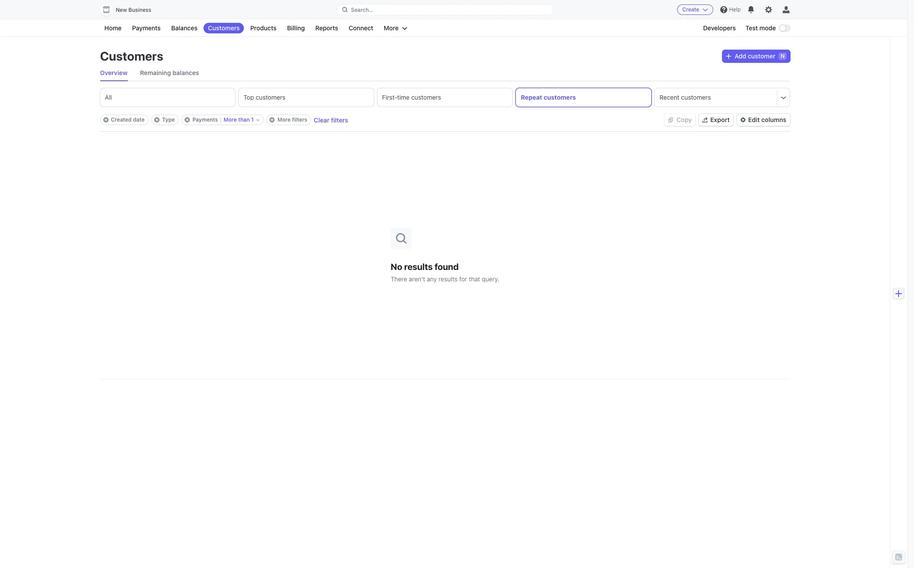 Task type: vqa. For each thing, say whether or not it's contained in the screenshot.
Manage shortcuts icon
no



Task type: locate. For each thing, give the bounding box(es) containing it.
customers
[[256, 94, 286, 101], [411, 94, 441, 101], [544, 94, 576, 101], [681, 94, 711, 101]]

help button
[[717, 3, 744, 17]]

remaining balances link
[[140, 65, 199, 81]]

recent
[[660, 94, 680, 101]]

edit columns button
[[737, 114, 790, 126]]

there
[[391, 275, 407, 283]]

repeat customers link
[[516, 88, 651, 107]]

customers up overview
[[100, 49, 163, 63]]

2 horizontal spatial more
[[384, 24, 399, 32]]

payments
[[132, 24, 161, 32], [193, 116, 218, 123]]

created
[[111, 116, 132, 123]]

1 vertical spatial payments
[[193, 116, 218, 123]]

n
[[781, 53, 785, 59]]

more left than
[[224, 116, 237, 123]]

reports
[[315, 24, 338, 32]]

payments inside "link"
[[132, 24, 161, 32]]

more right connect
[[384, 24, 399, 32]]

4 customers from the left
[[681, 94, 711, 101]]

billing
[[287, 24, 305, 32]]

more than 1
[[224, 116, 254, 123]]

customers
[[208, 24, 240, 32], [100, 49, 163, 63]]

0 vertical spatial tab list
[[100, 65, 790, 81]]

overview link
[[100, 65, 128, 81]]

1 vertical spatial tab list
[[100, 88, 790, 107]]

filters left the clear
[[292, 116, 307, 123]]

recent customers
[[660, 94, 711, 101]]

all link
[[100, 88, 235, 107]]

overview
[[100, 69, 128, 76]]

more
[[384, 24, 399, 32], [224, 116, 237, 123], [278, 116, 291, 123]]

1 horizontal spatial payments
[[193, 116, 218, 123]]

customers up copy
[[681, 94, 711, 101]]

customers right repeat
[[544, 94, 576, 101]]

add created date image
[[103, 117, 108, 123]]

1 vertical spatial results
[[439, 275, 458, 283]]

customers left products
[[208, 24, 240, 32]]

more inside button
[[384, 24, 399, 32]]

results down found
[[439, 275, 458, 283]]

developers
[[703, 24, 736, 32]]

svg image
[[726, 54, 731, 59]]

Search… text field
[[337, 4, 553, 15]]

filters for more filters
[[292, 116, 307, 123]]

edit payments image
[[256, 118, 260, 122]]

home
[[104, 24, 122, 32]]

filters
[[331, 116, 348, 124], [292, 116, 307, 123]]

remove payments image
[[185, 117, 190, 123]]

query.
[[482, 275, 499, 283]]

more right add more filters icon
[[278, 116, 291, 123]]

0 horizontal spatial filters
[[292, 116, 307, 123]]

more button
[[380, 23, 412, 33]]

more filters
[[278, 116, 307, 123]]

business
[[129, 7, 151, 13]]

reports link
[[311, 23, 343, 33]]

than
[[238, 116, 250, 123]]

payments inside the clear filters toolbar
[[193, 116, 218, 123]]

0 vertical spatial payments
[[132, 24, 161, 32]]

connect
[[349, 24, 373, 32]]

first-time customers link
[[377, 88, 513, 107]]

copy button
[[665, 114, 696, 126]]

3 customers from the left
[[544, 94, 576, 101]]

open overflow menu image
[[781, 95, 787, 100]]

customers right time
[[411, 94, 441, 101]]

developers link
[[699, 23, 741, 33]]

0 horizontal spatial more
[[224, 116, 237, 123]]

connect link
[[344, 23, 378, 33]]

search…
[[351, 6, 373, 13]]

home link
[[100, 23, 126, 33]]

top
[[244, 94, 254, 101]]

test mode
[[746, 24, 776, 32]]

0 vertical spatial results
[[404, 262, 433, 272]]

1 horizontal spatial customers
[[208, 24, 240, 32]]

no results found there aren't any results for that query.
[[391, 262, 499, 283]]

payments right remove payments icon
[[193, 116, 218, 123]]

clear filters toolbar
[[100, 115, 348, 125]]

tab list
[[100, 65, 790, 81], [100, 88, 790, 107]]

0 horizontal spatial results
[[404, 262, 433, 272]]

2 tab list from the top
[[100, 88, 790, 107]]

for
[[459, 275, 467, 283]]

billing link
[[283, 23, 309, 33]]

1
[[251, 116, 254, 123]]

results up aren't
[[404, 262, 433, 272]]

tab list containing overview
[[100, 65, 790, 81]]

aren't
[[409, 275, 425, 283]]

add customer
[[735, 52, 776, 60]]

time
[[397, 94, 410, 101]]

customers right top
[[256, 94, 286, 101]]

0 horizontal spatial payments
[[132, 24, 161, 32]]

clear
[[314, 116, 330, 124]]

0 vertical spatial customers
[[208, 24, 240, 32]]

copy
[[677, 116, 692, 124]]

1 customers from the left
[[256, 94, 286, 101]]

top customers link
[[239, 88, 374, 107]]

help
[[729, 6, 741, 13]]

1 horizontal spatial more
[[278, 116, 291, 123]]

no
[[391, 262, 402, 272]]

customers for recent customers
[[681, 94, 711, 101]]

results
[[404, 262, 433, 272], [439, 275, 458, 283]]

any
[[427, 275, 437, 283]]

first-
[[382, 94, 397, 101]]

payments down business
[[132, 24, 161, 32]]

customers for repeat customers
[[544, 94, 576, 101]]

filters right the clear
[[331, 116, 348, 124]]

1 tab list from the top
[[100, 65, 790, 81]]

0 horizontal spatial customers
[[100, 49, 163, 63]]

1 horizontal spatial filters
[[331, 116, 348, 124]]

products
[[250, 24, 277, 32]]



Task type: describe. For each thing, give the bounding box(es) containing it.
remaining balances
[[140, 69, 199, 76]]

clear filters button
[[314, 116, 348, 124]]

repeat
[[521, 94, 542, 101]]

top customers
[[244, 94, 286, 101]]

export
[[711, 116, 730, 124]]

balances
[[171, 24, 198, 32]]

edit
[[748, 116, 760, 124]]

more for more than 1
[[224, 116, 237, 123]]

mode
[[760, 24, 776, 32]]

that
[[469, 275, 480, 283]]

created date
[[111, 116, 145, 123]]

columns
[[762, 116, 787, 124]]

filters for clear filters
[[331, 116, 348, 124]]

more for more filters
[[278, 116, 291, 123]]

customers link
[[204, 23, 244, 33]]

first-time customers
[[382, 94, 441, 101]]

more for more
[[384, 24, 399, 32]]

svg image
[[668, 117, 673, 123]]

payments link
[[128, 23, 165, 33]]

date
[[133, 116, 145, 123]]

found
[[435, 262, 459, 272]]

edit columns
[[748, 116, 787, 124]]

2 customers from the left
[[411, 94, 441, 101]]

customers for top customers
[[256, 94, 286, 101]]

new business
[[116, 7, 151, 13]]

customers inside customers link
[[208, 24, 240, 32]]

export button
[[699, 114, 734, 126]]

balances link
[[167, 23, 202, 33]]

products link
[[246, 23, 281, 33]]

Search… search field
[[337, 4, 553, 15]]

notifications image
[[748, 6, 755, 13]]

customer
[[748, 52, 776, 60]]

add type image
[[154, 117, 160, 123]]

new
[[116, 7, 127, 13]]

all
[[105, 94, 112, 101]]

balances
[[173, 69, 199, 76]]

test
[[746, 24, 758, 32]]

add
[[735, 52, 747, 60]]

clear filters
[[314, 116, 348, 124]]

repeat customers
[[521, 94, 576, 101]]

remaining
[[140, 69, 171, 76]]

1 horizontal spatial results
[[439, 275, 458, 283]]

recent customers link
[[655, 88, 777, 107]]

create
[[683, 6, 700, 13]]

tab list containing all
[[100, 88, 790, 107]]

create button
[[677, 4, 714, 15]]

add more filters image
[[270, 117, 275, 123]]

type
[[162, 116, 175, 123]]

1 vertical spatial customers
[[100, 49, 163, 63]]

new business button
[[100, 4, 160, 16]]



